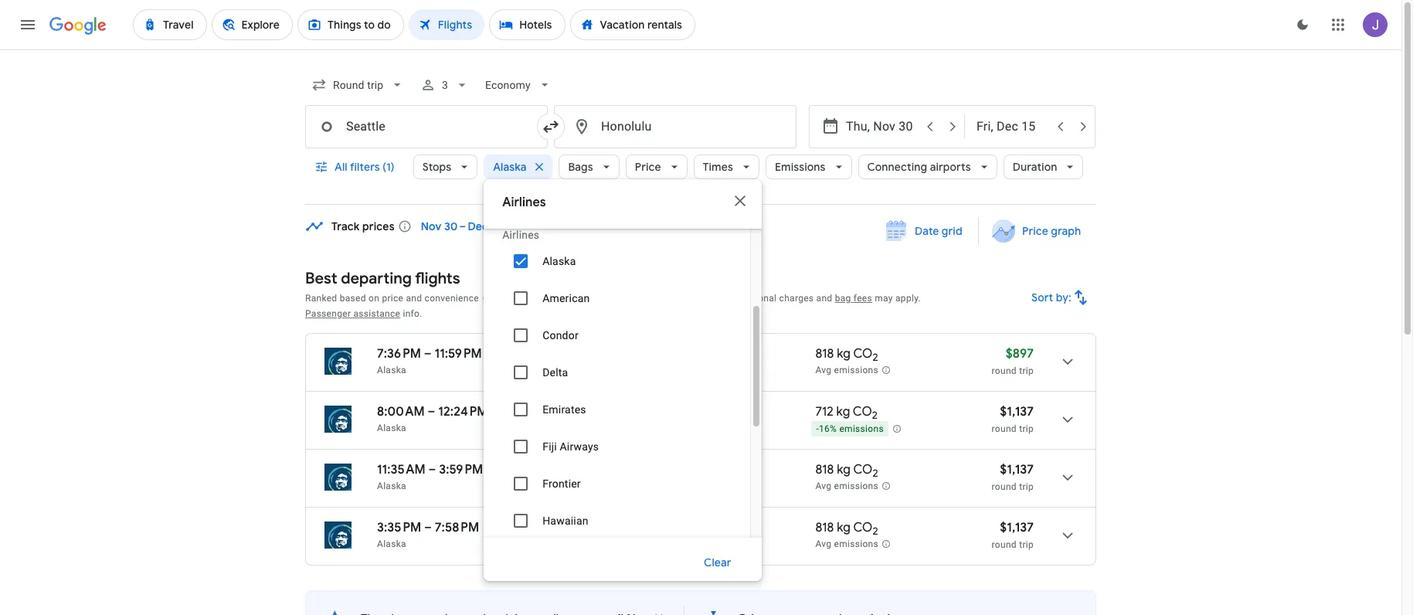 Task type: describe. For each thing, give the bounding box(es) containing it.
duration
[[1013, 160, 1058, 174]]

prices
[[363, 220, 395, 233]]

-
[[817, 424, 819, 435]]

grid
[[942, 224, 963, 238]]

american
[[543, 292, 590, 305]]

– for 7:36 pm
[[424, 346, 432, 362]]

price for price graph
[[1022, 224, 1049, 238]]

emissions button
[[766, 148, 852, 186]]

2 for 12:24 pm
[[873, 409, 878, 422]]

by:
[[1057, 291, 1072, 305]]

optional
[[741, 293, 777, 304]]

flights
[[415, 269, 460, 288]]

stops
[[423, 160, 452, 174]]

7:36 pm
[[377, 346, 421, 362]]

airports
[[930, 160, 971, 174]]

connecting
[[868, 160, 928, 174]]

$897
[[1006, 346, 1034, 362]]

1137 US dollars text field
[[1000, 520, 1034, 536]]

bags button
[[559, 148, 620, 186]]

1137 US dollars text field
[[1000, 462, 1034, 478]]

price graph button
[[982, 217, 1094, 245]]

delta
[[543, 366, 568, 379]]

passengers.
[[685, 293, 738, 304]]

all filters (1) button
[[305, 148, 407, 186]]

alaska button
[[484, 148, 553, 186]]

passenger assistance button
[[305, 308, 401, 319]]

nonstop for 11:59 pm
[[708, 346, 756, 362]]

connecting airports button
[[858, 148, 998, 186]]

total duration 6 hr 23 min. element
[[607, 520, 708, 538]]

$1,137 round trip for 818
[[992, 462, 1034, 492]]

times button
[[694, 148, 760, 186]]

flight details. leaves seattle-tacoma international airport at 3:35 pm on thursday, november 30 and arrives at daniel k. inouye international airport at 7:58 pm on thursday, november 30. image
[[1050, 517, 1087, 554]]

nov 30 – dec 15
[[421, 220, 502, 233]]

sort by: button
[[1026, 279, 1097, 316]]

+
[[633, 293, 639, 304]]

3 818 from the top
[[816, 520, 834, 536]]

trip for 12:24 pm
[[1020, 424, 1034, 434]]

alaska inside popup button
[[493, 160, 527, 174]]

2 for 11:59 pm
[[873, 351, 878, 364]]

7:58 pm
[[435, 520, 479, 536]]

818 for $1,137
[[816, 462, 834, 478]]

Departure time: 3:35 PM. text field
[[377, 520, 421, 536]]

3 $1,137 from the top
[[1000, 520, 1034, 536]]

1 and from the left
[[406, 293, 422, 304]]

11:35 am
[[377, 462, 426, 478]]

and inside the prices include required taxes + fees for 3 passengers. optional charges and bag fees may apply. passenger assistance
[[817, 293, 833, 304]]

round for 11:59 pm
[[992, 366, 1017, 376]]

leaves seattle-tacoma international airport at 11:35 am on thursday, november 30 and arrives at daniel k. inouye international airport at 3:59 pm on thursday, november 30. element
[[377, 462, 483, 478]]

hawaiian only image
[[671, 502, 732, 540]]

kg for 11:59 pm
[[837, 346, 851, 362]]

Return text field
[[977, 106, 1048, 148]]

bag fees button
[[835, 293, 873, 304]]

on
[[369, 293, 380, 304]]

clear
[[704, 556, 731, 570]]

departing
[[341, 269, 412, 288]]

condor
[[543, 329, 579, 342]]

Departure time: 11:35 AM. text field
[[377, 462, 426, 478]]

ranked based on price and convenience
[[305, 293, 479, 304]]

track
[[332, 220, 360, 233]]

hawaiian
[[543, 515, 589, 527]]

flight details. leaves seattle-tacoma international airport at 7:36 pm on thursday, november 30 and arrives at daniel k. inouye international airport at 11:59 pm on thursday, november 30. image
[[1050, 343, 1087, 380]]

fiji
[[543, 441, 557, 453]]

11:35 am – 3:59 pm alaska
[[377, 462, 483, 492]]

23
[[632, 520, 645, 536]]

$897 round trip
[[992, 346, 1034, 376]]

may
[[875, 293, 893, 304]]

alaska for 3:59 pm
[[377, 481, 406, 492]]

bags
[[568, 160, 593, 174]]

leaves seattle-tacoma international airport at 8:00 am on thursday, november 30 and arrives at daniel k. inouye international airport at 12:24 pm on thursday, november 30. element
[[377, 404, 488, 420]]

Arrival time: 7:58 PM. text field
[[435, 520, 479, 536]]

main menu image
[[19, 15, 37, 34]]

assistance
[[354, 308, 401, 319]]

charges
[[780, 293, 814, 304]]

learn more about ranking image
[[482, 291, 496, 305]]

close dialog image
[[731, 192, 750, 210]]

avg for $1,137
[[816, 481, 832, 492]]

7:36 pm – 11:59 pm alaska
[[377, 346, 482, 376]]

Arrival time: 11:59 PM. text field
[[435, 346, 482, 362]]

convenience
[[425, 293, 479, 304]]

alaska for 7:58 pm
[[377, 539, 406, 550]]

round for 3:59 pm
[[992, 482, 1017, 492]]

-16% emissions
[[817, 424, 884, 435]]

712
[[816, 404, 834, 420]]

price
[[382, 293, 404, 304]]

12:24 pm
[[439, 404, 488, 420]]

3:35 pm
[[377, 520, 421, 536]]

all
[[335, 160, 348, 174]]

avg emissions for $1,137
[[816, 481, 879, 492]]

prices
[[505, 293, 533, 304]]

best departing flights main content
[[305, 217, 1097, 615]]

hr
[[617, 520, 629, 536]]

swap origin and destination. image
[[542, 117, 560, 136]]

Arrival time: 3:59 PM. text field
[[439, 462, 483, 478]]

emissions
[[775, 160, 826, 174]]

818 kg co 2 for $897
[[816, 346, 878, 364]]

passenger
[[305, 308, 351, 319]]

price button
[[626, 148, 688, 186]]

Departure time: 7:36 PM. text field
[[377, 346, 421, 362]]

clear button
[[685, 544, 750, 581]]

$1,137 round trip for 712
[[992, 404, 1034, 434]]

fiji airways
[[543, 441, 599, 453]]

sort
[[1032, 291, 1054, 305]]

co for 11:59 pm
[[854, 346, 873, 362]]

stops button
[[413, 148, 478, 186]]

3 818 kg co 2 from the top
[[816, 520, 878, 538]]

2 for 3:59 pm
[[873, 467, 878, 480]]

1 airlines from the top
[[503, 195, 546, 210]]

flight details. leaves seattle-tacoma international airport at 11:35 am on thursday, november 30 and arrives at daniel k. inouye international airport at 3:59 pm on thursday, november 30. image
[[1050, 459, 1087, 496]]

emirates
[[543, 403, 586, 416]]

4 nonstop flight. element from the top
[[708, 520, 756, 538]]

– for 11:35 am
[[429, 462, 436, 478]]

filters
[[350, 160, 380, 174]]

3:59 pm
[[439, 462, 483, 478]]



Task type: vqa. For each thing, say whether or not it's contained in the screenshot.
The Zoom In Map image
no



Task type: locate. For each thing, give the bounding box(es) containing it.
2 vertical spatial 818 kg co 2
[[816, 520, 878, 538]]

nonstop for 12:24 pm
[[708, 404, 756, 420]]

– inside 11:35 am – 3:59 pm alaska
[[429, 462, 436, 478]]

leaves seattle-tacoma international airport at 3:35 pm on thursday, november 30 and arrives at daniel k. inouye international airport at 7:58 pm on thursday, november 30. element
[[377, 520, 479, 536]]

2 fees from the left
[[854, 293, 873, 304]]

11:59 pm
[[435, 346, 482, 362]]

$1,137 for 712
[[1000, 404, 1034, 420]]

round inside $897 round trip
[[992, 366, 1017, 376]]

2 nonstop flight. element from the top
[[708, 404, 756, 422]]

all filters (1)
[[335, 160, 395, 174]]

date grid
[[915, 224, 963, 238]]

None field
[[305, 71, 411, 99], [480, 71, 559, 99], [305, 71, 411, 99], [480, 71, 559, 99]]

trip for 11:59 pm
[[1020, 366, 1034, 376]]

trip for 3:59 pm
[[1020, 482, 1034, 492]]

2 nonstop from the top
[[708, 404, 756, 420]]

$1,137 round trip left flight details. leaves seattle-tacoma international airport at 3:35 pm on thursday, november 30 and arrives at daniel k. inouye international airport at 7:58 pm on thursday, november 30. image
[[992, 520, 1034, 550]]

price inside button
[[1022, 224, 1049, 238]]

30 – dec
[[444, 220, 489, 233]]

fees right 'bag'
[[854, 293, 873, 304]]

ranked
[[305, 293, 337, 304]]

best
[[305, 269, 338, 288]]

1 vertical spatial 3
[[677, 293, 683, 304]]

–
[[424, 346, 432, 362], [428, 404, 436, 420], [429, 462, 436, 478], [424, 520, 432, 536]]

taxes
[[607, 293, 631, 304]]

avg emissions
[[816, 365, 879, 376], [816, 481, 879, 492], [816, 539, 879, 550]]

nov
[[421, 220, 442, 233]]

0 vertical spatial $1,137 round trip
[[992, 404, 1034, 434]]

1 vertical spatial 818 kg co 2
[[816, 462, 878, 480]]

0 vertical spatial 3
[[442, 79, 449, 91]]

897 US dollars text field
[[1006, 346, 1034, 362]]

fees
[[641, 293, 660, 304], [854, 293, 873, 304]]

sort by:
[[1032, 291, 1072, 305]]

co for 12:24 pm
[[853, 404, 873, 420]]

min
[[648, 520, 669, 536]]

connecting airports
[[868, 160, 971, 174]]

alaska inside 3:35 pm – 7:58 pm alaska
[[377, 539, 406, 550]]

alaska down departure time: 11:35 am. text box
[[377, 481, 406, 492]]

3 nonstop from the top
[[708, 462, 756, 478]]

818
[[816, 346, 834, 362], [816, 462, 834, 478], [816, 520, 834, 536]]

0 horizontal spatial price
[[635, 160, 661, 174]]

1 vertical spatial avg
[[816, 481, 832, 492]]

alaska up american
[[543, 255, 576, 267]]

4 nonstop from the top
[[708, 520, 756, 536]]

trip down $897 text box
[[1020, 366, 1034, 376]]

1 $1,137 round trip from the top
[[992, 404, 1034, 434]]

2 avg emissions from the top
[[816, 481, 879, 492]]

2 inside 712 kg co 2
[[873, 409, 878, 422]]

alaska down 3:35 pm 'text field'
[[377, 539, 406, 550]]

include
[[535, 293, 566, 304]]

times
[[703, 160, 734, 174]]

6 hr 23 min
[[607, 520, 669, 536]]

0 horizontal spatial fees
[[641, 293, 660, 304]]

date grid button
[[875, 217, 975, 245]]

price right bags popup button
[[635, 160, 661, 174]]

price left graph
[[1022, 224, 1049, 238]]

– left '3:59 pm'
[[429, 462, 436, 478]]

1 fees from the left
[[641, 293, 660, 304]]

leaves seattle-tacoma international airport at 7:36 pm on thursday, november 30 and arrives at daniel k. inouye international airport at 11:59 pm on thursday, november 30. element
[[377, 346, 482, 362]]

– for 3:35 pm
[[424, 520, 432, 536]]

2 round from the top
[[992, 424, 1017, 434]]

nonstop flight. element for 12:24 pm
[[708, 404, 756, 422]]

2 vertical spatial $1,137
[[1000, 520, 1034, 536]]

alaska inside 7:36 pm – 11:59 pm alaska
[[377, 365, 406, 376]]

price for price
[[635, 160, 661, 174]]

818 kg co 2
[[816, 346, 878, 364], [816, 462, 878, 480], [816, 520, 878, 538]]

trip down $1,137 text box
[[1020, 482, 1034, 492]]

prices include required taxes + fees for 3 passengers. optional charges and bag fees may apply. passenger assistance
[[305, 293, 921, 319]]

apply.
[[896, 293, 921, 304]]

1 horizontal spatial and
[[817, 293, 833, 304]]

1 avg from the top
[[816, 365, 832, 376]]

0 horizontal spatial 3
[[442, 79, 449, 91]]

alaska down 8:00 am at the left
[[377, 423, 406, 434]]

1 vertical spatial $1,137 round trip
[[992, 462, 1034, 492]]

2 avg from the top
[[816, 481, 832, 492]]

2 vertical spatial avg emissions
[[816, 539, 879, 550]]

change appearance image
[[1285, 6, 1322, 43]]

2 airlines from the top
[[503, 229, 540, 241]]

2 818 from the top
[[816, 462, 834, 478]]

– right 8:00 am text box
[[428, 404, 436, 420]]

loading results progress bar
[[0, 49, 1402, 53]]

0 vertical spatial avg emissions
[[816, 365, 879, 376]]

$1,137 down $897 round trip
[[1000, 404, 1034, 420]]

alaska inside '8:00 am – 12:24 pm alaska'
[[377, 423, 406, 434]]

airlines right 15
[[503, 229, 540, 241]]

co for 3:59 pm
[[854, 462, 873, 478]]

bag
[[835, 293, 851, 304]]

(1)
[[383, 160, 395, 174]]

8:00 am – 12:24 pm alaska
[[377, 404, 488, 434]]

Departure text field
[[846, 106, 917, 148]]

2 $1,137 round trip from the top
[[992, 462, 1034, 492]]

airways
[[560, 441, 599, 453]]

alaska inside 11:35 am – 3:59 pm alaska
[[377, 481, 406, 492]]

0 horizontal spatial and
[[406, 293, 422, 304]]

based
[[340, 293, 366, 304]]

2 vertical spatial $1,137 round trip
[[992, 520, 1034, 550]]

3 round from the top
[[992, 482, 1017, 492]]

1 nonstop from the top
[[708, 346, 756, 362]]

trip inside $897 round trip
[[1020, 366, 1034, 376]]

2
[[873, 351, 878, 364], [873, 409, 878, 422], [873, 467, 878, 480], [873, 525, 878, 538]]

1 avg emissions from the top
[[816, 365, 879, 376]]

$1,137 round trip
[[992, 404, 1034, 434], [992, 462, 1034, 492], [992, 520, 1034, 550]]

1 vertical spatial price
[[1022, 224, 1049, 238]]

nonstop
[[708, 346, 756, 362], [708, 404, 756, 420], [708, 462, 756, 478], [708, 520, 756, 536]]

1 818 kg co 2 from the top
[[816, 346, 878, 364]]

– inside '8:00 am – 12:24 pm alaska'
[[428, 404, 436, 420]]

duration button
[[1004, 148, 1084, 186]]

1 horizontal spatial fees
[[854, 293, 873, 304]]

1 vertical spatial avg emissions
[[816, 481, 879, 492]]

818 kg co 2 for $1,137
[[816, 462, 878, 480]]

nonstop flight. element for 3:59 pm
[[708, 462, 756, 480]]

1 vertical spatial 818
[[816, 462, 834, 478]]

2 trip from the top
[[1020, 424, 1034, 434]]

3 inside the prices include required taxes + fees for 3 passengers. optional charges and bag fees may apply. passenger assistance
[[677, 293, 683, 304]]

fees right +
[[641, 293, 660, 304]]

3 $1,137 round trip from the top
[[992, 520, 1034, 550]]

track prices
[[332, 220, 395, 233]]

6
[[607, 520, 614, 536]]

8:00 am
[[377, 404, 425, 420]]

kg for 12:24 pm
[[837, 404, 850, 420]]

round down $1,137 text box
[[992, 482, 1017, 492]]

2 vertical spatial 818
[[816, 520, 834, 536]]

2 $1,137 from the top
[[1000, 462, 1034, 478]]

best departing flights
[[305, 269, 460, 288]]

round down $897
[[992, 366, 1017, 376]]

3 avg emissions from the top
[[816, 539, 879, 550]]

round down 1137 us dollars text box
[[992, 540, 1017, 550]]

4 trip from the top
[[1020, 540, 1034, 550]]

round down 1137 us dollars text field
[[992, 424, 1017, 434]]

$1,137 left flight details. leaves seattle-tacoma international airport at 3:35 pm on thursday, november 30 and arrives at daniel k. inouye international airport at 7:58 pm on thursday, november 30. image
[[1000, 520, 1034, 536]]

alaska
[[493, 160, 527, 174], [543, 255, 576, 267], [377, 365, 406, 376], [377, 423, 406, 434], [377, 481, 406, 492], [377, 539, 406, 550]]

None text field
[[305, 105, 548, 148], [554, 105, 797, 148], [305, 105, 548, 148], [554, 105, 797, 148]]

kg for 3:59 pm
[[837, 462, 851, 478]]

1137 US dollars text field
[[1000, 404, 1034, 420]]

avg emissions for $897
[[816, 365, 879, 376]]

3 avg from the top
[[816, 539, 832, 550]]

airlines
[[503, 195, 546, 210], [503, 229, 540, 241]]

airlines down the alaska popup button
[[503, 195, 546, 210]]

co
[[854, 346, 873, 362], [853, 404, 873, 420], [854, 462, 873, 478], [854, 520, 873, 536]]

0 vertical spatial 818 kg co 2
[[816, 346, 878, 364]]

flight details. leaves seattle-tacoma international airport at 8:00 am on thursday, november 30 and arrives at daniel k. inouye international airport at 12:24 pm on thursday, november 30. image
[[1050, 401, 1087, 438]]

alaska up 15
[[493, 160, 527, 174]]

– for 8:00 am
[[428, 404, 436, 420]]

15
[[491, 220, 502, 233]]

alaska for 12:24 pm
[[377, 423, 406, 434]]

– inside 7:36 pm – 11:59 pm alaska
[[424, 346, 432, 362]]

1 818 from the top
[[816, 346, 834, 362]]

none search field containing airlines
[[305, 43, 1097, 615]]

4 round from the top
[[992, 540, 1017, 550]]

3 trip from the top
[[1020, 482, 1034, 492]]

avg for $897
[[816, 365, 832, 376]]

Departure time: 8:00 AM. text field
[[377, 404, 425, 420]]

1 $1,137 from the top
[[1000, 404, 1034, 420]]

trip down 1137 us dollars text box
[[1020, 540, 1034, 550]]

3 nonstop flight. element from the top
[[708, 462, 756, 480]]

– inside 3:35 pm – 7:58 pm alaska
[[424, 520, 432, 536]]

2 818 kg co 2 from the top
[[816, 462, 878, 480]]

price graph
[[1022, 224, 1081, 238]]

16%
[[819, 424, 837, 435]]

712 kg co 2
[[816, 404, 878, 422]]

alaska for 11:59 pm
[[377, 365, 406, 376]]

$1,137 left "flight details. leaves seattle-tacoma international airport at 11:35 am on thursday, november 30 and arrives at daniel k. inouye international airport at 3:59 pm on thursday, november 30." icon
[[1000, 462, 1034, 478]]

round for 12:24 pm
[[992, 424, 1017, 434]]

$1,137 for 818
[[1000, 462, 1034, 478]]

None search field
[[305, 43, 1097, 615]]

1 vertical spatial airlines
[[503, 229, 540, 241]]

3 button
[[415, 66, 476, 104]]

avg
[[816, 365, 832, 376], [816, 481, 832, 492], [816, 539, 832, 550]]

818 for $897
[[816, 346, 834, 362]]

price inside popup button
[[635, 160, 661, 174]]

price
[[635, 160, 661, 174], [1022, 224, 1049, 238]]

$1,137
[[1000, 404, 1034, 420], [1000, 462, 1034, 478], [1000, 520, 1034, 536]]

3 inside popup button
[[442, 79, 449, 91]]

frontier
[[543, 478, 581, 490]]

graph
[[1051, 224, 1081, 238]]

1 horizontal spatial 3
[[677, 293, 683, 304]]

0 vertical spatial 818
[[816, 346, 834, 362]]

1 vertical spatial $1,137
[[1000, 462, 1034, 478]]

required
[[569, 293, 605, 304]]

1 round from the top
[[992, 366, 1017, 376]]

1 nonstop flight. element from the top
[[708, 346, 756, 364]]

learn more about tracked prices image
[[398, 220, 412, 233]]

kg inside 712 kg co 2
[[837, 404, 850, 420]]

nonstop for 3:59 pm
[[708, 462, 756, 478]]

find the best price region
[[305, 217, 1097, 257]]

$1,137 round trip up $1,137 text box
[[992, 404, 1034, 434]]

nonstop flight. element
[[708, 346, 756, 364], [708, 404, 756, 422], [708, 462, 756, 480], [708, 520, 756, 538]]

0 vertical spatial airlines
[[503, 195, 546, 210]]

alaska down 7:36 pm
[[377, 365, 406, 376]]

and left 'bag'
[[817, 293, 833, 304]]

nonstop flight. element for 11:59 pm
[[708, 346, 756, 364]]

2 vertical spatial avg
[[816, 539, 832, 550]]

trip
[[1020, 366, 1034, 376], [1020, 424, 1034, 434], [1020, 482, 1034, 492], [1020, 540, 1034, 550]]

Arrival time: 12:24 PM. text field
[[439, 404, 488, 420]]

0 vertical spatial price
[[635, 160, 661, 174]]

trip down 1137 us dollars text field
[[1020, 424, 1034, 434]]

and right price at the top left
[[406, 293, 422, 304]]

co inside 712 kg co 2
[[853, 404, 873, 420]]

1 trip from the top
[[1020, 366, 1034, 376]]

0 vertical spatial avg
[[816, 365, 832, 376]]

1 horizontal spatial price
[[1022, 224, 1049, 238]]

3:35 pm – 7:58 pm alaska
[[377, 520, 479, 550]]

3
[[442, 79, 449, 91], [677, 293, 683, 304]]

kg
[[837, 346, 851, 362], [837, 404, 850, 420], [837, 462, 851, 478], [837, 520, 851, 536]]

– right 7:36 pm
[[424, 346, 432, 362]]

0 vertical spatial $1,137
[[1000, 404, 1034, 420]]

2 and from the left
[[817, 293, 833, 304]]

– right 3:35 pm
[[424, 520, 432, 536]]

$1,137 round trip up 1137 us dollars text box
[[992, 462, 1034, 492]]

date
[[915, 224, 940, 238]]



